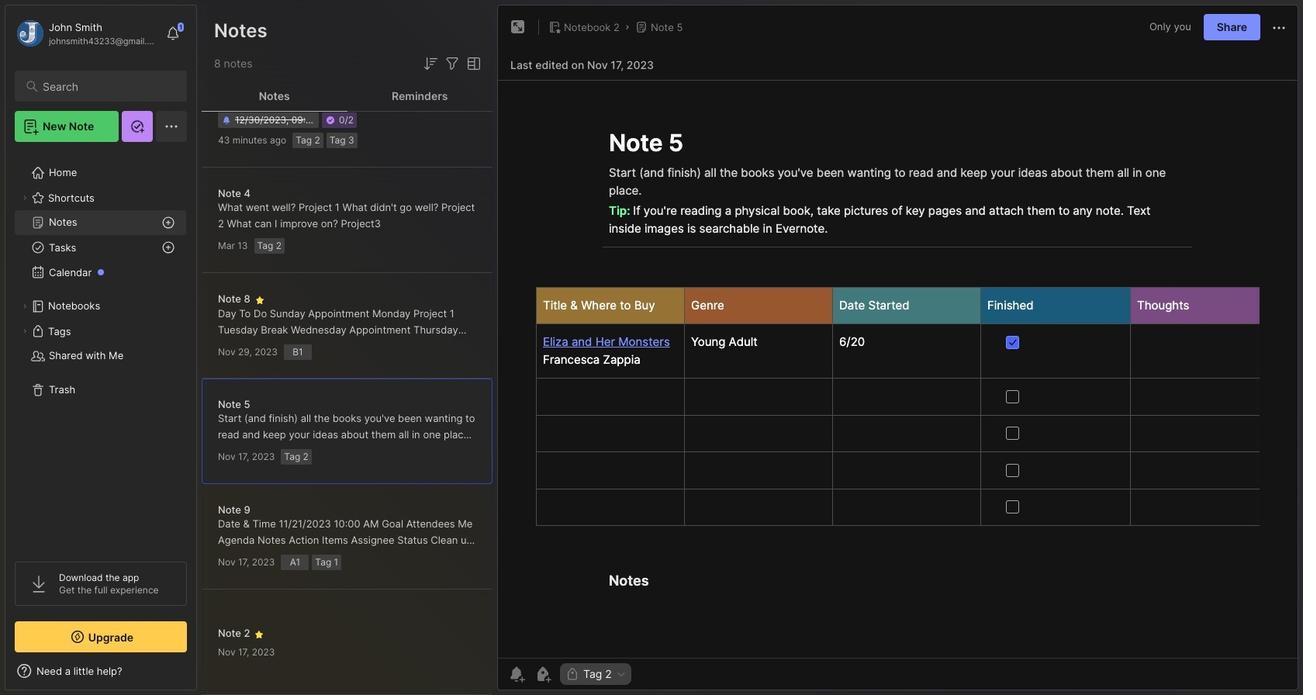 Task type: describe. For each thing, give the bounding box(es) containing it.
Sort options field
[[421, 54, 440, 73]]

add filters image
[[443, 54, 462, 73]]

Search text field
[[43, 79, 173, 94]]

main element
[[0, 0, 202, 695]]

add a reminder image
[[508, 665, 526, 684]]

none search field inside the main element
[[43, 77, 173, 95]]

Account field
[[15, 18, 158, 49]]

expand note image
[[509, 18, 528, 36]]

View options field
[[462, 54, 483, 73]]

click to collapse image
[[196, 667, 208, 685]]



Task type: locate. For each thing, give the bounding box(es) containing it.
Add filters field
[[443, 54, 462, 73]]

tree
[[5, 151, 196, 548]]

tree inside the main element
[[5, 151, 196, 548]]

expand tags image
[[20, 327, 29, 336]]

More actions field
[[1270, 17, 1289, 37]]

note window element
[[497, 5, 1299, 691]]

expand notebooks image
[[20, 302, 29, 311]]

None search field
[[43, 77, 173, 95]]

Note Editor text field
[[498, 80, 1298, 658]]

tab list
[[202, 81, 493, 112]]

more actions image
[[1270, 18, 1289, 37]]

WHAT'S NEW field
[[5, 659, 196, 684]]

add tag image
[[534, 665, 553, 684]]



Task type: vqa. For each thing, say whether or not it's contained in the screenshot.
Add tag field
no



